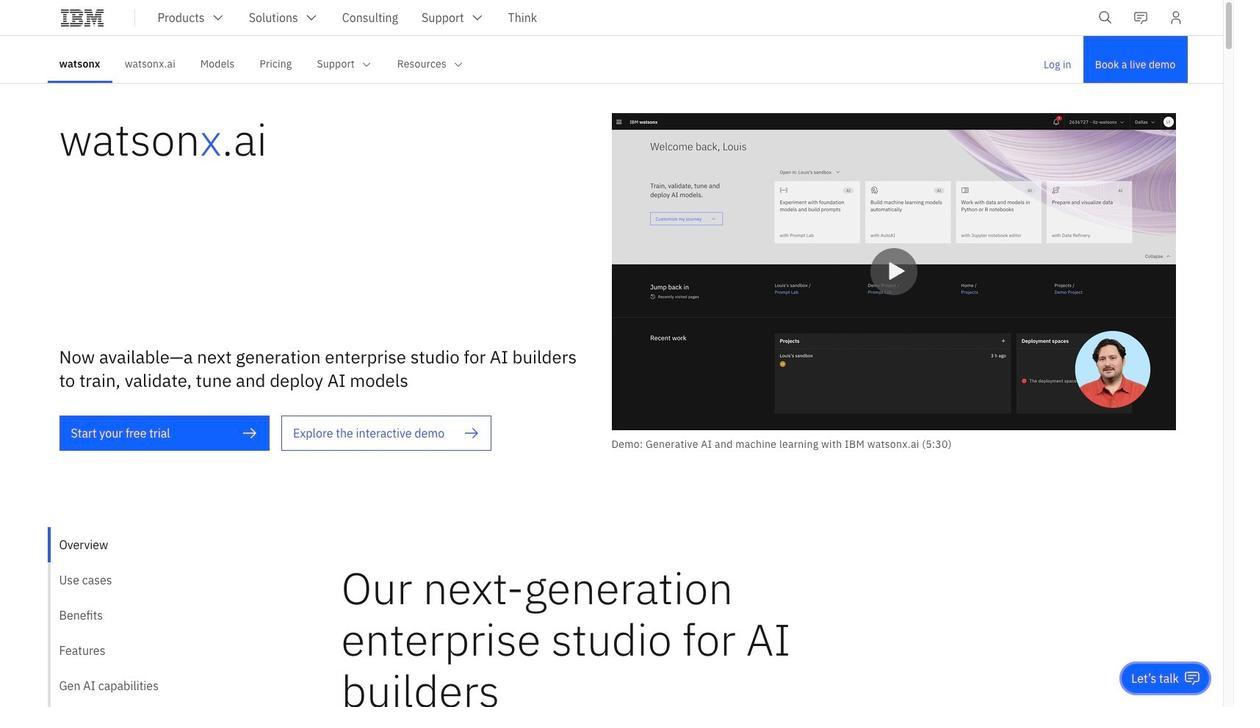 Task type: vqa. For each thing, say whether or not it's contained in the screenshot.
LET'S TALK 'element'
yes



Task type: describe. For each thing, give the bounding box(es) containing it.
let's talk element
[[1132, 671, 1179, 687]]



